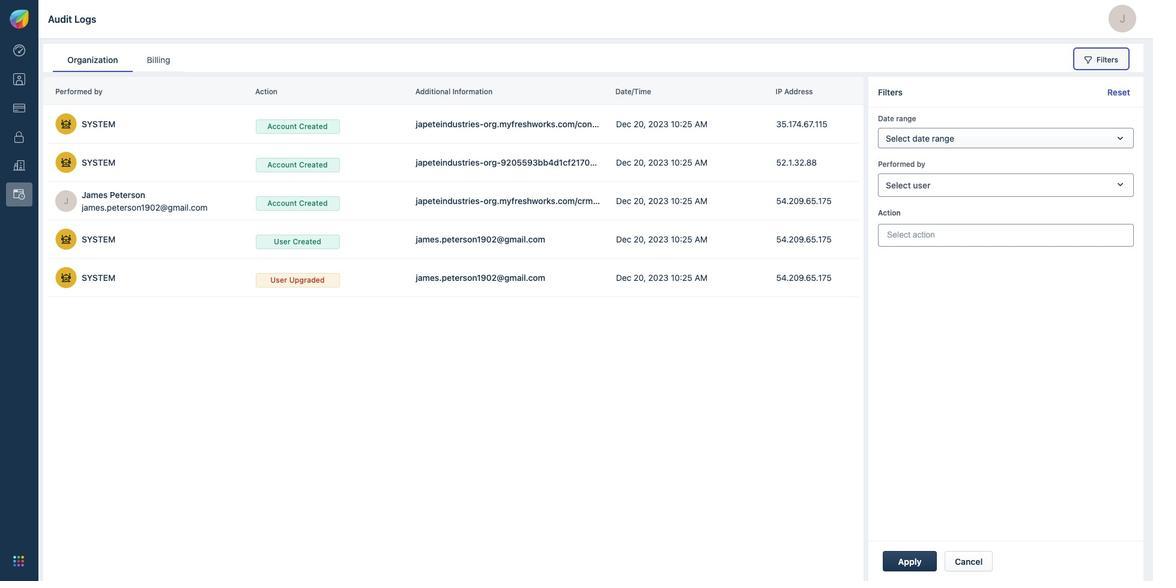 Task type: describe. For each thing, give the bounding box(es) containing it.
logs
[[74, 14, 96, 24]]

1 vertical spatial performed
[[878, 160, 915, 169]]

ip
[[776, 87, 782, 96]]

0 vertical spatial by
[[94, 87, 103, 96]]

account for japeteindustries-org-9205593bb4d1cf217031060.freshbots.ai
[[267, 160, 297, 169]]

5 20, from the top
[[634, 273, 646, 283]]

filters button
[[1074, 49, 1128, 69]]

10:25 for system icon
[[671, 119, 692, 129]]

additional information
[[415, 87, 492, 96]]

1 horizontal spatial action
[[878, 208, 901, 217]]

9205593bb4d1cf217031060.freshbots.ai
[[501, 157, 665, 168]]

0 horizontal spatial filters
[[878, 87, 903, 97]]

0 vertical spatial performed
[[55, 87, 92, 96]]

select for select user
[[886, 180, 911, 190]]

org.myfreshworks.com/crm/sales
[[484, 196, 616, 206]]

select for select date range
[[886, 133, 910, 143]]

2 20, from the top
[[634, 157, 646, 168]]

3 dec from the top
[[616, 196, 631, 206]]

system for system icon
[[82, 119, 115, 129]]

apply button
[[883, 551, 937, 572]]

japeteindustries- for japeteindustries-org-9205593bb4d1cf217031060.freshbots.ai
[[416, 157, 484, 168]]

1 horizontal spatial performed by
[[878, 160, 925, 169]]

select user
[[886, 180, 930, 190]]

org-
[[484, 157, 501, 168]]

dec for user created system image
[[616, 234, 631, 244]]

dec 20, 2023 10:25 am for system image for user upgraded
[[616, 273, 707, 283]]

2023 for user created system image
[[648, 234, 669, 244]]

james
[[82, 189, 108, 200]]

4 20, from the top
[[634, 234, 646, 244]]

created for james.peterson1902@gmail.com
[[293, 237, 321, 246]]

user for user upgraded
[[270, 275, 287, 284]]

user created
[[274, 237, 321, 246]]

am for user created system image
[[695, 234, 707, 244]]

54.209.65.175 for user upgraded
[[776, 273, 832, 283]]

dec for account created system image
[[616, 157, 631, 168]]

my subscriptions image
[[13, 102, 25, 114]]

security image
[[13, 131, 25, 143]]

system image
[[55, 113, 77, 134]]

james peterson james.peterson1902@gmail.com
[[82, 189, 208, 212]]

2023 for account created system image
[[648, 157, 669, 168]]

dec for system icon
[[616, 119, 631, 129]]

date/time
[[615, 87, 651, 96]]

tab list containing organization
[[53, 49, 185, 72]]

user for user created
[[274, 237, 291, 246]]

address
[[784, 87, 813, 96]]

10:25 for system image for user upgraded
[[671, 273, 692, 283]]

apply
[[898, 557, 921, 567]]

freshworks icon image
[[10, 10, 29, 29]]

Select action text field
[[886, 227, 1128, 244]]

filters inside 'button'
[[1097, 55, 1118, 64]]

james.peterson1902@gmail.com for user upgraded
[[416, 273, 545, 283]]

10:25 for user created system image
[[671, 234, 692, 244]]

0 vertical spatial james.peterson1902@gmail.com
[[82, 202, 208, 212]]

3 10:25 from the top
[[671, 196, 692, 206]]

0 vertical spatial range
[[896, 114, 916, 123]]

japeteindustries-org-9205593bb4d1cf217031060.freshbots.ai
[[416, 157, 665, 168]]

date
[[878, 114, 894, 123]]



Task type: locate. For each thing, give the bounding box(es) containing it.
0 vertical spatial japeteindustries-
[[416, 119, 484, 129]]

2 system from the top
[[82, 157, 115, 168]]

profile picture image
[[1109, 5, 1136, 32]]

system
[[82, 119, 115, 129], [82, 157, 115, 168], [82, 234, 115, 244], [82, 273, 115, 283]]

1 select from the top
[[886, 133, 910, 143]]

dec 20, 2023 10:25 am for system icon
[[616, 119, 707, 129]]

2023
[[648, 119, 669, 129], [648, 157, 669, 168], [648, 196, 669, 206], [648, 234, 669, 244], [648, 273, 669, 283]]

None field
[[878, 224, 1134, 247]]

2 vertical spatial james.peterson1902@gmail.com
[[416, 273, 545, 283]]

1 dec from the top
[[616, 119, 631, 129]]

2 dec from the top
[[616, 157, 631, 168]]

0 vertical spatial 54.209.65.175
[[776, 196, 832, 206]]

2 system image from the top
[[55, 229, 77, 250]]

select date range button
[[878, 128, 1134, 148]]

reset button
[[1097, 82, 1140, 102]]

2 vertical spatial 54.209.65.175
[[776, 273, 832, 283]]

by down organization
[[94, 87, 103, 96]]

1 horizontal spatial performed
[[878, 160, 915, 169]]

1 vertical spatial action
[[878, 208, 901, 217]]

1 vertical spatial user
[[270, 275, 287, 284]]

account created for japeteindustries-org.myfreshworks.com/connect
[[267, 122, 328, 131]]

2 account from the top
[[267, 160, 297, 169]]

additional
[[415, 87, 450, 96]]

range right date on the top right
[[932, 133, 954, 143]]

54.209.65.175 for user created
[[776, 234, 832, 244]]

10:25
[[671, 119, 692, 129], [671, 157, 692, 168], [671, 196, 692, 206], [671, 234, 692, 244], [671, 273, 692, 283]]

4 system from the top
[[82, 273, 115, 283]]

organization
[[67, 55, 118, 65]]

account created
[[267, 122, 328, 131], [267, 160, 328, 169], [267, 198, 328, 207]]

created for japeteindustries-org.myfreshworks.com/connect
[[299, 122, 328, 131]]

select inside button
[[886, 133, 910, 143]]

3 2023 from the top
[[648, 196, 669, 206]]

range right date
[[896, 114, 916, 123]]

2 2023 from the top
[[648, 157, 669, 168]]

1 vertical spatial 54.209.65.175
[[776, 234, 832, 244]]

2023 for system image for user upgraded
[[648, 273, 669, 283]]

performed up select user
[[878, 160, 915, 169]]

1 account from the top
[[267, 122, 297, 131]]

1 vertical spatial range
[[932, 133, 954, 143]]

performed by up select user
[[878, 160, 925, 169]]

1 vertical spatial by
[[917, 160, 925, 169]]

3 account from the top
[[267, 198, 297, 207]]

3 japeteindustries- from the top
[[416, 196, 484, 206]]

system for system image for user upgraded
[[82, 273, 115, 283]]

4 am from the top
[[695, 234, 707, 244]]

james.peterson1902@gmail.com for user created
[[416, 234, 545, 244]]

20,
[[634, 119, 646, 129], [634, 157, 646, 168], [634, 196, 646, 206], [634, 234, 646, 244], [634, 273, 646, 283]]

date range
[[878, 114, 916, 123]]

2 japeteindustries- from the top
[[416, 157, 484, 168]]

2 dec 20, 2023 10:25 am from the top
[[616, 157, 707, 168]]

1 system from the top
[[82, 119, 115, 129]]

dec 20, 2023 10:25 am for account created system image
[[616, 157, 707, 168]]

2 account created from the top
[[267, 160, 328, 169]]

japeteindustries- for japeteindustries-org.myfreshworks.com/connect
[[416, 119, 484, 129]]

information
[[452, 87, 492, 96]]

0 vertical spatial performed by
[[55, 87, 103, 96]]

1 20, from the top
[[634, 119, 646, 129]]

performed by
[[55, 87, 103, 96], [878, 160, 925, 169]]

system image for user created
[[55, 229, 77, 250]]

am for account created system image
[[695, 157, 707, 168]]

52.1.32.88
[[776, 157, 817, 168]]

0 vertical spatial filters
[[1097, 55, 1118, 64]]

2 vertical spatial account
[[267, 198, 297, 207]]

peterson
[[110, 189, 145, 200]]

account
[[267, 122, 297, 131], [267, 160, 297, 169], [267, 198, 297, 207]]

1 account created from the top
[[267, 122, 328, 131]]

2 vertical spatial account created
[[267, 198, 328, 207]]

reset
[[1107, 87, 1130, 97]]

created for japeteindustries-org-9205593bb4d1cf217031060.freshbots.ai
[[299, 160, 328, 169]]

1 vertical spatial select
[[886, 180, 911, 190]]

org.myfreshworks.com/connect
[[484, 119, 610, 129]]

user upgraded
[[270, 275, 325, 284]]

system for account created system image
[[82, 157, 115, 168]]

0 horizontal spatial range
[[896, 114, 916, 123]]

3 account created from the top
[[267, 198, 328, 207]]

action
[[255, 87, 277, 96], [878, 208, 901, 217]]

1 vertical spatial account
[[267, 160, 297, 169]]

0 vertical spatial user
[[274, 237, 291, 246]]

performed by up system icon
[[55, 87, 103, 96]]

0 vertical spatial select
[[886, 133, 910, 143]]

2023 for system icon
[[648, 119, 669, 129]]

2 select from the top
[[886, 180, 911, 190]]

am for system image for user upgraded
[[695, 273, 707, 283]]

performed
[[55, 87, 92, 96], [878, 160, 915, 169]]

account for japeteindustries-org.myfreshworks.com/connect
[[267, 122, 297, 131]]

1 vertical spatial account created
[[267, 160, 328, 169]]

2 54.209.65.175 from the top
[[776, 234, 832, 244]]

2 vertical spatial japeteindustries-
[[416, 196, 484, 206]]

billing
[[147, 55, 170, 65]]

japeteindustries-
[[416, 119, 484, 129], [416, 157, 484, 168], [416, 196, 484, 206]]

1 horizontal spatial filters
[[1097, 55, 1118, 64]]

1 10:25 from the top
[[671, 119, 692, 129]]

account created for japeteindustries-org-9205593bb4d1cf217031060.freshbots.ai
[[267, 160, 328, 169]]

filters
[[1097, 55, 1118, 64], [878, 87, 903, 97]]

dec 20, 2023 10:25 am for user created system image
[[616, 234, 707, 244]]

system image
[[55, 152, 77, 173], [55, 229, 77, 250], [55, 267, 77, 288]]

1 horizontal spatial by
[[917, 160, 925, 169]]

0 vertical spatial system image
[[55, 152, 77, 173]]

0 vertical spatial account created
[[267, 122, 328, 131]]

1 dec 20, 2023 10:25 am from the top
[[616, 119, 707, 129]]

user
[[913, 180, 930, 190]]

1 vertical spatial filters
[[878, 87, 903, 97]]

user
[[274, 237, 291, 246], [270, 275, 287, 284]]

select down date range
[[886, 133, 910, 143]]

by
[[94, 87, 103, 96], [917, 160, 925, 169]]

1 vertical spatial performed by
[[878, 160, 925, 169]]

cancel
[[955, 557, 983, 567]]

ip address
[[776, 87, 813, 96]]

4 2023 from the top
[[648, 234, 669, 244]]

users image
[[13, 73, 25, 85]]

5 10:25 from the top
[[671, 273, 692, 283]]

upgraded
[[289, 275, 325, 284]]

3 am from the top
[[695, 196, 707, 206]]

system image for account created
[[55, 152, 77, 173]]

4 10:25 from the top
[[671, 234, 692, 244]]

0 vertical spatial account
[[267, 122, 297, 131]]

1 am from the top
[[695, 119, 707, 129]]

by up user
[[917, 160, 925, 169]]

am
[[695, 119, 707, 129], [695, 157, 707, 168], [695, 196, 707, 206], [695, 234, 707, 244], [695, 273, 707, 283]]

system for user created system image
[[82, 234, 115, 244]]

4 dec from the top
[[616, 234, 631, 244]]

dec for system image for user upgraded
[[616, 273, 631, 283]]

0 horizontal spatial performed by
[[55, 87, 103, 96]]

54.209.65.175 for account created
[[776, 196, 832, 206]]

freshworks switcher image
[[13, 556, 24, 567]]

3 dec 20, 2023 10:25 am from the top
[[616, 234, 707, 244]]

select date range
[[886, 133, 954, 143]]

5 am from the top
[[695, 273, 707, 283]]

date
[[912, 133, 930, 143]]

james.peterson1902@gmail.com
[[82, 202, 208, 212], [416, 234, 545, 244], [416, 273, 545, 283]]

1 japeteindustries- from the top
[[416, 119, 484, 129]]

5 dec from the top
[[616, 273, 631, 283]]

range
[[896, 114, 916, 123], [932, 133, 954, 143]]

filters up date
[[878, 87, 903, 97]]

2 am from the top
[[695, 157, 707, 168]]

10:25 for account created system image
[[671, 157, 692, 168]]

54.209.65.175
[[776, 196, 832, 206], [776, 234, 832, 244], [776, 273, 832, 283]]

1 system image from the top
[[55, 152, 77, 173]]

1 2023 from the top
[[648, 119, 669, 129]]

cancel button
[[945, 551, 993, 572]]

japeteindustries-org.myfreshworks.com/crm/sales dec 20, 2023 10:25 am
[[416, 196, 707, 206]]

dec
[[616, 119, 631, 129], [616, 157, 631, 168], [616, 196, 631, 206], [616, 234, 631, 244], [616, 273, 631, 283]]

audit logs image
[[13, 189, 25, 201]]

dec 20, 2023 10:25 am
[[616, 119, 707, 129], [616, 157, 707, 168], [616, 234, 707, 244], [616, 273, 707, 283]]

select
[[886, 133, 910, 143], [886, 180, 911, 190]]

japeteindustries-org.myfreshworks.com/connect
[[416, 119, 610, 129]]

organization image
[[13, 160, 25, 172]]

tab list
[[53, 49, 185, 72]]

5 2023 from the top
[[648, 273, 669, 283]]

created
[[299, 122, 328, 131], [299, 160, 328, 169], [299, 198, 328, 207], [293, 237, 321, 246]]

3 system image from the top
[[55, 267, 77, 288]]

neo admin center image
[[13, 45, 25, 57]]

3 20, from the top
[[634, 196, 646, 206]]

2 vertical spatial system image
[[55, 267, 77, 288]]

performed up system icon
[[55, 87, 92, 96]]

3 system from the top
[[82, 234, 115, 244]]

am for system icon
[[695, 119, 707, 129]]

0 horizontal spatial action
[[255, 87, 277, 96]]

0 horizontal spatial performed
[[55, 87, 92, 96]]

4 dec 20, 2023 10:25 am from the top
[[616, 273, 707, 283]]

0 vertical spatial action
[[255, 87, 277, 96]]

1 horizontal spatial range
[[932, 133, 954, 143]]

2 10:25 from the top
[[671, 157, 692, 168]]

filters up reset button
[[1097, 55, 1118, 64]]

system image for user upgraded
[[55, 267, 77, 288]]

1 vertical spatial japeteindustries-
[[416, 157, 484, 168]]

3 54.209.65.175 from the top
[[776, 273, 832, 283]]

audit
[[48, 14, 72, 24]]

1 vertical spatial system image
[[55, 229, 77, 250]]

select left user
[[886, 180, 911, 190]]

audit logs
[[48, 14, 96, 24]]

1 54.209.65.175 from the top
[[776, 196, 832, 206]]

0 horizontal spatial by
[[94, 87, 103, 96]]

35.174.67.115
[[776, 119, 827, 129]]

user left upgraded
[[270, 275, 287, 284]]

user up user upgraded
[[274, 237, 291, 246]]

range inside button
[[932, 133, 954, 143]]

1 vertical spatial james.peterson1902@gmail.com
[[416, 234, 545, 244]]



Task type: vqa. For each thing, say whether or not it's contained in the screenshot.


